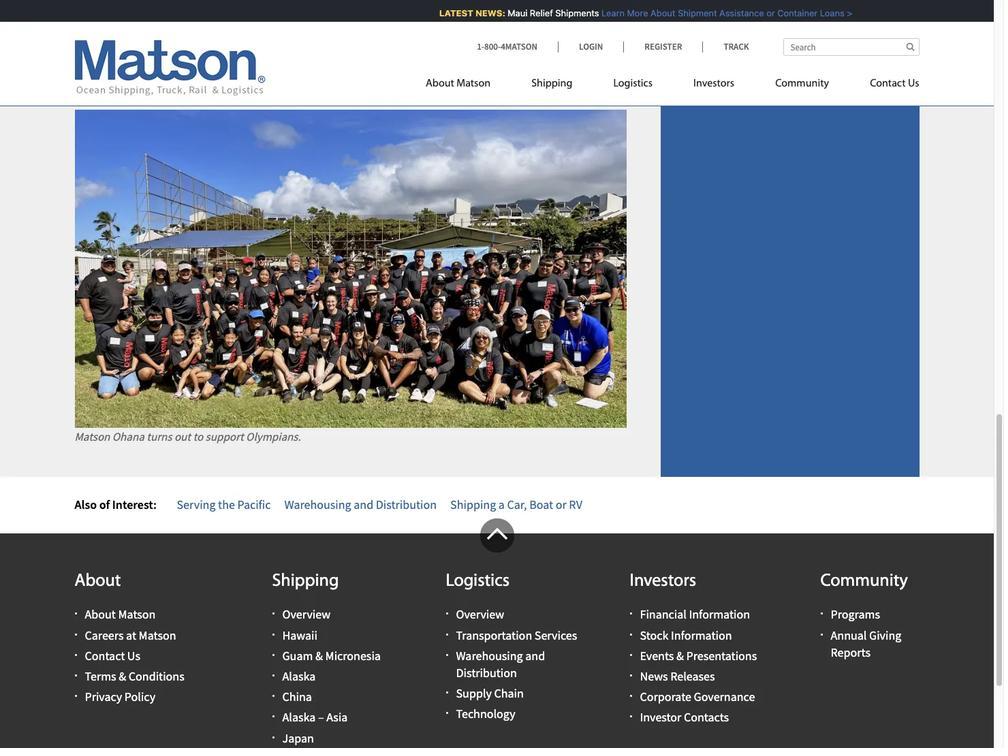 Task type: describe. For each thing, give the bounding box(es) containing it.
container
[[771, 7, 811, 18]]

conditions
[[129, 668, 184, 684]]

hawaii link
[[282, 627, 318, 643]]

annual giving reports link
[[831, 627, 902, 660]]

of
[[99, 497, 110, 513]]

ohana
[[112, 429, 144, 444]]

matson left ohana
[[75, 429, 110, 444]]

about for about
[[75, 573, 121, 591]]

grown
[[138, 78, 170, 94]]

with
[[302, 59, 325, 74]]

china
[[282, 689, 312, 705]]

latest
[[433, 7, 467, 18]]

1 vertical spatial a
[[499, 497, 505, 513]]

overview link for logistics
[[456, 607, 504, 622]]

olympics
[[136, 19, 184, 35]]

assistance
[[713, 7, 758, 18]]

programs
[[374, 39, 423, 55]]

technology
[[456, 706, 516, 722]]

0 horizontal spatial warehousing
[[284, 497, 351, 513]]

1-
[[477, 41, 484, 52]]

contact inside about matson careers at matson contact us terms & conditions privacy policy
[[85, 648, 125, 664]]

since
[[435, 19, 461, 35]]

login
[[579, 41, 603, 52]]

terms
[[85, 668, 116, 684]]

privacy
[[85, 689, 122, 705]]

it
[[494, 19, 501, 35]]

around
[[478, 39, 515, 55]]

events
[[640, 648, 674, 664]]

matson up at
[[118, 607, 156, 622]]

1-800-4matson link
[[477, 41, 558, 52]]

2 vertical spatial the
[[218, 497, 235, 513]]

japan
[[282, 730, 314, 746]]

track link
[[703, 41, 749, 52]]

disabilities.
[[388, 59, 446, 74]]

summer
[[224, 19, 268, 35]]

also
[[75, 497, 97, 513]]

end
[[582, 39, 601, 55]]

blue matson logo with ocean, shipping, truck, rail and logistics written beneath it. image
[[75, 40, 265, 96]]

stock
[[640, 627, 669, 643]]

japan link
[[282, 730, 314, 746]]

every
[[426, 39, 454, 55]]

learn
[[595, 7, 618, 18]]

1 vertical spatial the
[[567, 59, 584, 74]]

0 horizontal spatial to
[[173, 78, 183, 94]]

annually
[[388, 19, 433, 35]]

is
[[504, 19, 512, 35]]

us inside top menu navigation
[[908, 78, 920, 89]]

0 horizontal spatial hawaii
[[186, 19, 221, 35]]

terms & conditions link
[[85, 668, 184, 684]]

about matson careers at matson contact us terms & conditions privacy policy
[[85, 607, 184, 705]]

a inside the special olympics hawaii summer games have been held annually since 1968. it is a global inclusion movement using sports, health, education, and leadership programs every day around the world to end discrimination against and empower people with intellectual disabilities. since their beginnings, the hawaii games have grown to include more than 4,700 athletes and more than 11,000 coaches and volunteers.
[[514, 19, 520, 35]]

the special olympics hawaii summer games have been held annually since 1968. it is a global inclusion movement using sports, health, education, and leadership programs every day around the world to end discrimination against and empower people with intellectual disabilities. since their beginnings, the hawaii games have grown to include more than 4,700 athletes and more than 11,000 coaches and volunteers.
[[75, 19, 622, 94]]

latest news: maui relief shipments learn more about shipment assistance or container loans >
[[433, 7, 846, 18]]

using
[[133, 39, 160, 55]]

the
[[75, 19, 94, 35]]

transportation services link
[[456, 627, 577, 643]]

against
[[151, 59, 188, 74]]

athletes
[[312, 78, 353, 94]]

been
[[335, 19, 361, 35]]

0 vertical spatial information
[[689, 607, 750, 622]]

0 horizontal spatial warehousing and distribution link
[[284, 497, 437, 513]]

discrimination
[[75, 59, 149, 74]]

800-
[[484, 41, 501, 52]]

footer containing about
[[0, 519, 994, 748]]

serving
[[177, 497, 216, 513]]

register link
[[624, 41, 703, 52]]

2 alaska from the top
[[282, 710, 316, 725]]

technology link
[[456, 706, 516, 722]]

contacts
[[684, 710, 729, 725]]

investors inside footer
[[630, 573, 696, 591]]

supply chain link
[[456, 686, 524, 701]]

olympians.
[[246, 429, 301, 444]]

reports
[[831, 644, 871, 660]]

programs annual giving reports
[[831, 607, 902, 660]]

community inside top menu navigation
[[776, 78, 829, 89]]

services
[[535, 627, 577, 643]]

contact inside top menu navigation
[[870, 78, 906, 89]]

shipping a car, boat or rv
[[450, 497, 583, 513]]

health,
[[200, 39, 236, 55]]

about matson
[[426, 78, 491, 89]]

investor contacts link
[[640, 710, 729, 725]]

financial information link
[[640, 607, 750, 622]]

warehousing and distribution
[[284, 497, 437, 513]]

Search search field
[[783, 38, 920, 56]]

2 horizontal spatial hawaii
[[587, 59, 622, 74]]

matson inside top menu navigation
[[457, 78, 491, 89]]

and inside overview transportation services warehousing and distribution supply chain technology
[[526, 648, 545, 664]]

serving the pacific
[[177, 497, 271, 513]]

news
[[640, 668, 668, 684]]

& inside financial information stock information events & presentations news releases corporate governance investor contacts
[[677, 648, 684, 664]]

2 more from the left
[[377, 78, 404, 94]]

games
[[75, 78, 108, 94]]

day
[[457, 39, 475, 55]]

loans
[[814, 7, 838, 18]]

governance
[[694, 689, 755, 705]]

overview for hawaii
[[282, 607, 331, 622]]

careers
[[85, 627, 124, 643]]

1 horizontal spatial to
[[193, 429, 203, 444]]

stock information link
[[640, 627, 732, 643]]

2 horizontal spatial to
[[569, 39, 579, 55]]

boat
[[530, 497, 553, 513]]

top menu navigation
[[426, 72, 920, 99]]

>
[[841, 7, 846, 18]]

investors inside top menu navigation
[[694, 78, 735, 89]]

micronesia
[[325, 648, 381, 664]]

financial information stock information events & presentations news releases corporate governance investor contacts
[[640, 607, 757, 725]]

held
[[363, 19, 386, 35]]



Task type: locate. For each thing, give the bounding box(es) containing it.
matson down since
[[457, 78, 491, 89]]

contact down search search box at the right of page
[[870, 78, 906, 89]]

0 horizontal spatial contact us link
[[85, 648, 140, 664]]

china link
[[282, 689, 312, 705]]

2 overview from the left
[[456, 607, 504, 622]]

2 horizontal spatial shipping
[[532, 78, 573, 89]]

backtop image
[[480, 519, 514, 553]]

to left end
[[569, 39, 579, 55]]

global
[[523, 19, 555, 35]]

beginnings,
[[505, 59, 565, 74]]

more
[[226, 78, 253, 94], [377, 78, 404, 94]]

1 vertical spatial about matson link
[[85, 607, 156, 622]]

chain
[[494, 686, 524, 701]]

us inside about matson careers at matson contact us terms & conditions privacy policy
[[127, 648, 140, 664]]

footer
[[0, 519, 994, 748]]

2 vertical spatial hawaii
[[282, 627, 318, 643]]

guam & micronesia link
[[282, 648, 381, 664]]

annual
[[831, 627, 867, 643]]

2 horizontal spatial &
[[677, 648, 684, 664]]

warehousing right pacific
[[284, 497, 351, 513]]

1 horizontal spatial about matson link
[[426, 72, 511, 99]]

& up privacy policy link
[[119, 668, 126, 684]]

about inside about matson careers at matson contact us terms & conditions privacy policy
[[85, 607, 116, 622]]

1 horizontal spatial overview link
[[456, 607, 504, 622]]

shipping
[[532, 78, 573, 89], [450, 497, 496, 513], [272, 573, 339, 591]]

community inside footer
[[821, 573, 908, 591]]

0 vertical spatial distribution
[[376, 497, 437, 513]]

1 vertical spatial alaska
[[282, 710, 316, 725]]

than down disabilities.
[[407, 78, 431, 94]]

0 horizontal spatial more
[[226, 78, 253, 94]]

the left pacific
[[218, 497, 235, 513]]

1 more from the left
[[226, 78, 253, 94]]

warehousing down transportation in the bottom of the page
[[456, 648, 523, 664]]

community down search search box at the right of page
[[776, 78, 829, 89]]

0 horizontal spatial have
[[111, 78, 135, 94]]

community link
[[755, 72, 850, 99]]

alaska up japan link
[[282, 710, 316, 725]]

to down against
[[173, 78, 183, 94]]

1 horizontal spatial the
[[517, 39, 534, 55]]

about matson link for 'shipping' link
[[426, 72, 511, 99]]

games
[[270, 19, 305, 35]]

shipping down beginnings,
[[532, 78, 573, 89]]

transportation
[[456, 627, 532, 643]]

2 horizontal spatial the
[[567, 59, 584, 74]]

1 vertical spatial logistics
[[446, 573, 510, 591]]

privacy policy link
[[85, 689, 155, 705]]

0 vertical spatial warehousing
[[284, 497, 351, 513]]

overview up hawaii link
[[282, 607, 331, 622]]

shipping up hawaii link
[[272, 573, 339, 591]]

asia
[[326, 710, 348, 725]]

investors link
[[673, 72, 755, 99]]

shipping up backtop image
[[450, 497, 496, 513]]

overview link up hawaii link
[[282, 607, 331, 622]]

1 vertical spatial or
[[556, 497, 567, 513]]

1 vertical spatial community
[[821, 573, 908, 591]]

0 vertical spatial about matson link
[[426, 72, 511, 99]]

sports,
[[163, 39, 198, 55]]

1 horizontal spatial or
[[760, 7, 769, 18]]

distribution
[[376, 497, 437, 513], [456, 665, 517, 681]]

0 vertical spatial or
[[760, 7, 769, 18]]

contact us
[[870, 78, 920, 89]]

pacific
[[237, 497, 271, 513]]

world
[[537, 39, 566, 55]]

& right guam
[[315, 648, 323, 664]]

shipping inside top menu navigation
[[532, 78, 573, 89]]

about inside top menu navigation
[[426, 78, 454, 89]]

0 vertical spatial contact
[[870, 78, 906, 89]]

also of interest:
[[75, 497, 157, 513]]

0 horizontal spatial distribution
[[376, 497, 437, 513]]

1968.
[[464, 19, 491, 35]]

to right out
[[193, 429, 203, 444]]

1 vertical spatial investors
[[630, 573, 696, 591]]

intellectual
[[327, 59, 385, 74]]

overview hawaii guam & micronesia alaska china alaska – asia japan
[[282, 607, 381, 746]]

hawaii up health,
[[186, 19, 221, 35]]

overview inside the overview hawaii guam & micronesia alaska china alaska – asia japan
[[282, 607, 331, 622]]

us down the search icon
[[908, 78, 920, 89]]

logistics down register link
[[614, 78, 653, 89]]

logistics inside footer
[[446, 573, 510, 591]]

about for about matson
[[426, 78, 454, 89]]

None search field
[[783, 38, 920, 56]]

us up terms & conditions link on the left bottom
[[127, 648, 140, 664]]

1 horizontal spatial contact
[[870, 78, 906, 89]]

corporate
[[640, 689, 692, 705]]

11,000
[[433, 78, 467, 94]]

1 horizontal spatial &
[[315, 648, 323, 664]]

overview link up transportation in the bottom of the page
[[456, 607, 504, 622]]

hawaii up guam
[[282, 627, 318, 643]]

overview up transportation in the bottom of the page
[[456, 607, 504, 622]]

1 horizontal spatial shipping
[[450, 497, 496, 513]]

1 overview from the left
[[282, 607, 331, 622]]

0 vertical spatial alaska
[[282, 668, 316, 684]]

0 vertical spatial logistics
[[614, 78, 653, 89]]

guam
[[282, 648, 313, 664]]

logistics down backtop image
[[446, 573, 510, 591]]

logistics inside top menu navigation
[[614, 78, 653, 89]]

overview transportation services warehousing and distribution supply chain technology
[[456, 607, 577, 722]]

community
[[776, 78, 829, 89], [821, 573, 908, 591]]

1 vertical spatial warehousing
[[456, 648, 523, 664]]

contact down careers
[[85, 648, 125, 664]]

a left car,
[[499, 497, 505, 513]]

login link
[[558, 41, 624, 52]]

0 horizontal spatial shipping
[[272, 573, 339, 591]]

overview link for shipping
[[282, 607, 331, 622]]

matson volunteers dressed in black t-shirts with a red matson logo pose for a group picture with the softball field backstop in the background. image
[[75, 110, 627, 428]]

0 vertical spatial have
[[308, 19, 332, 35]]

have down discrimination
[[111, 78, 135, 94]]

4matson
[[501, 41, 538, 52]]

0 horizontal spatial the
[[218, 497, 235, 513]]

0 vertical spatial hawaii
[[186, 19, 221, 35]]

1 horizontal spatial logistics
[[614, 78, 653, 89]]

0 vertical spatial community
[[776, 78, 829, 89]]

1 vertical spatial information
[[671, 627, 732, 643]]

0 vertical spatial us
[[908, 78, 920, 89]]

0 horizontal spatial contact
[[85, 648, 125, 664]]

0 vertical spatial shipping
[[532, 78, 573, 89]]

releases
[[671, 668, 715, 684]]

since
[[448, 59, 476, 74]]

overview link
[[282, 607, 331, 622], [456, 607, 504, 622]]

events & presentations link
[[640, 648, 757, 664]]

1 horizontal spatial contact us link
[[850, 72, 920, 99]]

0 vertical spatial to
[[569, 39, 579, 55]]

hawaii down end
[[587, 59, 622, 74]]

1 vertical spatial distribution
[[456, 665, 517, 681]]

alaska
[[282, 668, 316, 684], [282, 710, 316, 725]]

0 horizontal spatial a
[[499, 497, 505, 513]]

more down empower
[[226, 78, 253, 94]]

information up events & presentations link
[[671, 627, 732, 643]]

1 horizontal spatial than
[[407, 78, 431, 94]]

turns
[[147, 429, 172, 444]]

distribution inside overview transportation services warehousing and distribution supply chain technology
[[456, 665, 517, 681]]

to
[[569, 39, 579, 55], [173, 78, 183, 94], [193, 429, 203, 444]]

0 vertical spatial the
[[517, 39, 534, 55]]

warehousing and distribution link
[[284, 497, 437, 513], [456, 648, 545, 681]]

1 vertical spatial have
[[111, 78, 135, 94]]

information up the stock information link
[[689, 607, 750, 622]]

investor
[[640, 710, 682, 725]]

warehousing inside overview transportation services warehousing and distribution supply chain technology
[[456, 648, 523, 664]]

2 vertical spatial to
[[193, 429, 203, 444]]

the up volunteers.
[[567, 59, 584, 74]]

matson ohana turns out to support olympians.
[[75, 429, 301, 444]]

support
[[206, 429, 244, 444]]

contact us link down the search icon
[[850, 72, 920, 99]]

2 than from the left
[[407, 78, 431, 94]]

track
[[724, 41, 749, 52]]

1 horizontal spatial distribution
[[456, 665, 517, 681]]

0 horizontal spatial than
[[256, 78, 279, 94]]

0 horizontal spatial logistics
[[446, 573, 510, 591]]

or left rv
[[556, 497, 567, 513]]

alaska down guam
[[282, 668, 316, 684]]

news:
[[469, 7, 499, 18]]

about matson link for careers at matson link
[[85, 607, 156, 622]]

1 vertical spatial to
[[173, 78, 183, 94]]

a right is at the right top
[[514, 19, 520, 35]]

the
[[517, 39, 534, 55], [567, 59, 584, 74], [218, 497, 235, 513]]

1 horizontal spatial warehousing
[[456, 648, 523, 664]]

register
[[645, 41, 682, 52]]

1 vertical spatial hawaii
[[587, 59, 622, 74]]

overview inside overview transportation services warehousing and distribution supply chain technology
[[456, 607, 504, 622]]

than down people
[[256, 78, 279, 94]]

& inside the overview hawaii guam & micronesia alaska china alaska – asia japan
[[315, 648, 323, 664]]

1 horizontal spatial overview
[[456, 607, 504, 622]]

education,
[[239, 39, 293, 55]]

search image
[[907, 42, 915, 51]]

1 horizontal spatial hawaii
[[282, 627, 318, 643]]

section
[[644, 0, 937, 477]]

us
[[908, 78, 920, 89], [127, 648, 140, 664]]

–
[[318, 710, 324, 725]]

shipping link
[[511, 72, 593, 99]]

giving
[[869, 627, 902, 643]]

1 horizontal spatial us
[[908, 78, 920, 89]]

& up news releases link
[[677, 648, 684, 664]]

a
[[514, 19, 520, 35], [499, 497, 505, 513]]

0 vertical spatial warehousing and distribution link
[[284, 497, 437, 513]]

logistics
[[614, 78, 653, 89], [446, 573, 510, 591]]

matson right at
[[139, 627, 176, 643]]

or
[[760, 7, 769, 18], [556, 497, 567, 513]]

about
[[644, 7, 669, 18], [426, 78, 454, 89], [75, 573, 121, 591], [85, 607, 116, 622]]

about matson link
[[426, 72, 511, 99], [85, 607, 156, 622]]

0 vertical spatial investors
[[694, 78, 735, 89]]

0 vertical spatial a
[[514, 19, 520, 35]]

0 horizontal spatial or
[[556, 497, 567, 513]]

1 than from the left
[[256, 78, 279, 94]]

relief
[[524, 7, 547, 18]]

investors up 'financial'
[[630, 573, 696, 591]]

0 vertical spatial contact us link
[[850, 72, 920, 99]]

programs link
[[831, 607, 880, 622]]

1 horizontal spatial have
[[308, 19, 332, 35]]

2 overview link from the left
[[456, 607, 504, 622]]

the up beginnings,
[[517, 39, 534, 55]]

1 alaska from the top
[[282, 668, 316, 684]]

overview for transportation
[[456, 607, 504, 622]]

contact us link down careers
[[85, 648, 140, 664]]

leadership
[[318, 39, 372, 55]]

1 vertical spatial shipping
[[450, 497, 496, 513]]

about for about matson careers at matson contact us terms & conditions privacy policy
[[85, 607, 116, 622]]

alaska link
[[282, 668, 316, 684]]

& inside about matson careers at matson contact us terms & conditions privacy policy
[[119, 668, 126, 684]]

or left container
[[760, 7, 769, 18]]

1 horizontal spatial a
[[514, 19, 520, 35]]

learn more about shipment assistance or container loans > link
[[595, 7, 846, 18]]

have left been
[[308, 19, 332, 35]]

0 horizontal spatial overview
[[282, 607, 331, 622]]

warehousing
[[284, 497, 351, 513], [456, 648, 523, 664]]

0 horizontal spatial &
[[119, 668, 126, 684]]

1 overview link from the left
[[282, 607, 331, 622]]

investors down track link
[[694, 78, 735, 89]]

hawaii inside the overview hawaii guam & micronesia alaska china alaska – asia japan
[[282, 627, 318, 643]]

hawaii
[[186, 19, 221, 35], [587, 59, 622, 74], [282, 627, 318, 643]]

1 horizontal spatial more
[[377, 78, 404, 94]]

careers at matson link
[[85, 627, 176, 643]]

1 vertical spatial warehousing and distribution link
[[456, 648, 545, 681]]

2 vertical spatial shipping
[[272, 573, 339, 591]]

contact
[[870, 78, 906, 89], [85, 648, 125, 664]]

special
[[96, 19, 134, 35]]

0 horizontal spatial about matson link
[[85, 607, 156, 622]]

1 vertical spatial contact
[[85, 648, 125, 664]]

1 vertical spatial us
[[127, 648, 140, 664]]

0 horizontal spatial us
[[127, 648, 140, 664]]

1 vertical spatial contact us link
[[85, 648, 140, 664]]

more down disabilities.
[[377, 78, 404, 94]]

0 horizontal spatial overview link
[[282, 607, 331, 622]]

community up programs link
[[821, 573, 908, 591]]

1 horizontal spatial warehousing and distribution link
[[456, 648, 545, 681]]

information
[[689, 607, 750, 622], [671, 627, 732, 643]]



Task type: vqa. For each thing, say whether or not it's contained in the screenshot.
the u.s.
no



